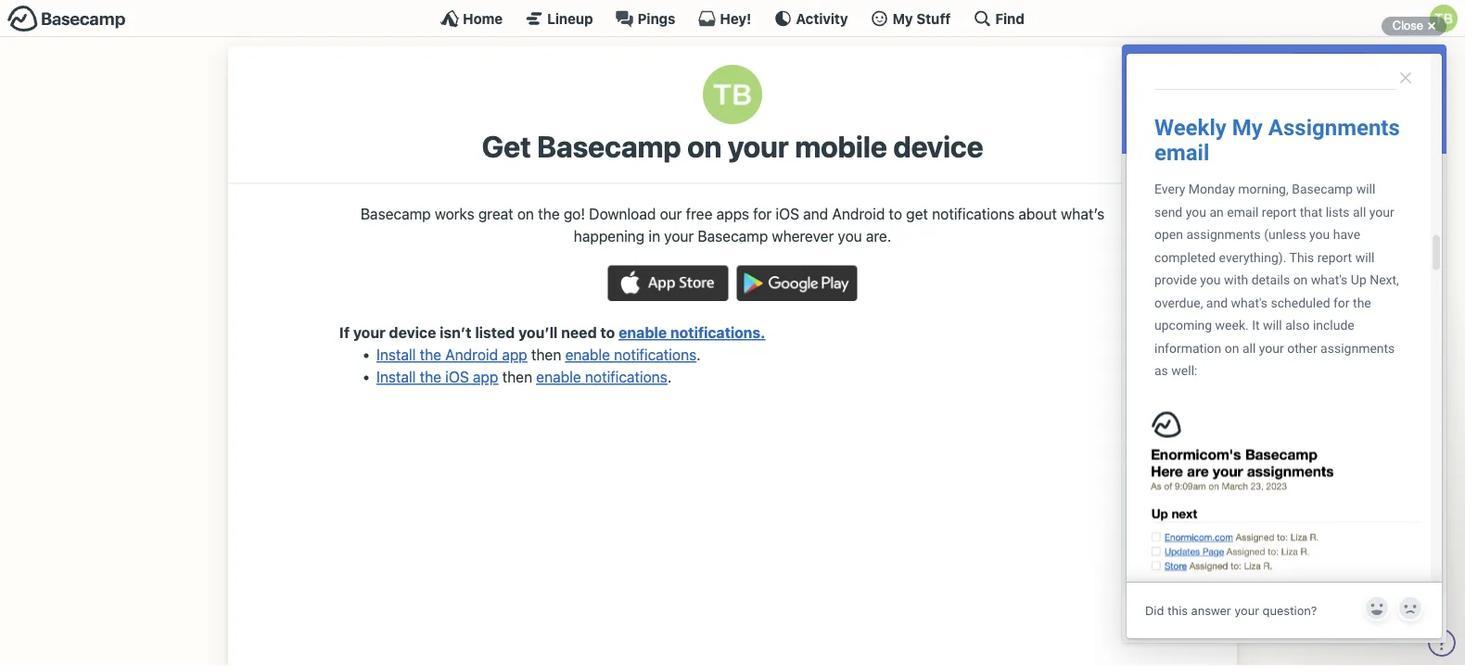 Task type: describe. For each thing, give the bounding box(es) containing it.
1 horizontal spatial basecamp
[[537, 129, 681, 164]]

your inside if your device isn't listed you'll need to enable notifications. install the android app then enable notifications . install the ios app then enable notifications .
[[353, 324, 386, 342]]

your inside basecamp works great on the go! download our free apps for ios and android to get notifications about what's happening in your basecamp wherever you are.
[[664, 227, 694, 245]]

listed
[[475, 324, 515, 342]]

1 vertical spatial the
[[420, 346, 442, 364]]

happening
[[574, 227, 645, 245]]

install the android app link
[[377, 346, 527, 364]]

close
[[1393, 19, 1424, 32]]

are.
[[866, 227, 892, 245]]

find
[[996, 10, 1025, 26]]

get basecamp on your mobile device
[[482, 129, 984, 164]]

and
[[803, 205, 828, 222]]

stuff
[[917, 10, 951, 26]]

you'll
[[519, 324, 558, 342]]

android inside if your device isn't listed you'll need to enable notifications. install the android app then enable notifications . install the ios app then enable notifications .
[[445, 346, 498, 364]]

need
[[561, 324, 597, 342]]

download on the app store image
[[608, 266, 728, 301]]

lineup
[[547, 10, 593, 26]]

cross small image
[[1421, 15, 1443, 37]]

download on the play store image
[[737, 266, 858, 301]]

my stuff button
[[871, 9, 951, 28]]

2 vertical spatial the
[[420, 369, 442, 386]]

get
[[906, 205, 928, 222]]

2 vertical spatial notifications
[[585, 369, 668, 386]]

2 horizontal spatial basecamp
[[698, 227, 768, 245]]

hey!
[[720, 10, 752, 26]]

0 horizontal spatial basecamp
[[361, 205, 431, 222]]

close button
[[1382, 15, 1447, 37]]

tim burton image
[[703, 65, 762, 124]]

our
[[660, 205, 682, 222]]

2 install from the top
[[377, 369, 416, 386]]

home link
[[441, 9, 503, 28]]

0 vertical spatial app
[[502, 346, 527, 364]]

find button
[[973, 9, 1025, 28]]

you
[[838, 227, 862, 245]]

on inside basecamp works great on the go! download our free apps for ios and android to get notifications about what's happening in your basecamp wherever you are.
[[517, 205, 534, 222]]

1 vertical spatial then
[[502, 369, 532, 386]]

what's
[[1061, 205, 1105, 222]]

1 vertical spatial enable
[[565, 346, 610, 364]]

free
[[686, 205, 713, 222]]

pings
[[638, 10, 676, 26]]

ios inside basecamp works great on the go! download our free apps for ios and android to get notifications about what's happening in your basecamp wherever you are.
[[776, 205, 800, 222]]



Task type: locate. For each thing, give the bounding box(es) containing it.
hey! button
[[698, 9, 752, 28]]

on
[[687, 129, 722, 164], [517, 205, 534, 222]]

1 vertical spatial app
[[473, 369, 498, 386]]

notifications inside basecamp works great on the go! download our free apps for ios and android to get notifications about what's happening in your basecamp wherever you are.
[[932, 205, 1015, 222]]

1 vertical spatial device
[[389, 324, 436, 342]]

ios inside if your device isn't listed you'll need to enable notifications. install the android app then enable notifications . install the ios app then enable notifications .
[[445, 369, 469, 386]]

0 vertical spatial to
[[889, 205, 902, 222]]

your
[[728, 129, 789, 164], [664, 227, 694, 245], [353, 324, 386, 342]]

notifications right the get
[[932, 205, 1015, 222]]

0 vertical spatial .
[[697, 346, 701, 364]]

basecamp works great on the go! download our free apps for ios and android to get notifications about what's happening in your basecamp wherever you are.
[[361, 205, 1105, 245]]

1 horizontal spatial app
[[502, 346, 527, 364]]

0 vertical spatial android
[[832, 205, 885, 222]]

basecamp up download
[[537, 129, 681, 164]]

app
[[502, 346, 527, 364], [473, 369, 498, 386]]

android
[[832, 205, 885, 222], [445, 346, 498, 364]]

notifications.
[[670, 324, 766, 342]]

app down install the android app 'link'
[[473, 369, 498, 386]]

0 horizontal spatial android
[[445, 346, 498, 364]]

0 vertical spatial your
[[728, 129, 789, 164]]

0 vertical spatial on
[[687, 129, 722, 164]]

my
[[893, 10, 913, 26]]

2 vertical spatial your
[[353, 324, 386, 342]]

device inside if your device isn't listed you'll need to enable notifications. install the android app then enable notifications . install the ios app then enable notifications .
[[389, 324, 436, 342]]

device
[[893, 129, 984, 164], [389, 324, 436, 342]]

0 horizontal spatial on
[[517, 205, 534, 222]]

on down tim burton image
[[687, 129, 722, 164]]

0 horizontal spatial app
[[473, 369, 498, 386]]

0 vertical spatial then
[[531, 346, 561, 364]]

ios right for
[[776, 205, 800, 222]]

2 horizontal spatial your
[[728, 129, 789, 164]]

the
[[538, 205, 560, 222], [420, 346, 442, 364], [420, 369, 442, 386]]

install up install the ios app "link"
[[377, 346, 416, 364]]

0 vertical spatial ios
[[776, 205, 800, 222]]

install down install the android app 'link'
[[377, 369, 416, 386]]

0 vertical spatial basecamp
[[537, 129, 681, 164]]

activity link
[[774, 9, 848, 28]]

1 vertical spatial to
[[601, 324, 615, 342]]

1 vertical spatial on
[[517, 205, 534, 222]]

1 horizontal spatial ios
[[776, 205, 800, 222]]

notifications for .
[[614, 346, 697, 364]]

the inside basecamp works great on the go! download our free apps for ios and android to get notifications about what's happening in your basecamp wherever you are.
[[538, 205, 560, 222]]

device up the get
[[893, 129, 984, 164]]

android up you on the right top
[[832, 205, 885, 222]]

android down isn't
[[445, 346, 498, 364]]

1 vertical spatial basecamp
[[361, 205, 431, 222]]

2 vertical spatial basecamp
[[698, 227, 768, 245]]

activity
[[796, 10, 848, 26]]

1 vertical spatial .
[[668, 369, 672, 386]]

cross small image
[[1421, 15, 1443, 37]]

the up install the ios app "link"
[[420, 346, 442, 364]]

1 vertical spatial notifications
[[614, 346, 697, 364]]

your right if at the left of page
[[353, 324, 386, 342]]

1 horizontal spatial to
[[889, 205, 902, 222]]

works
[[435, 205, 475, 222]]

notifications down enable notifications. link
[[614, 346, 697, 364]]

the left "go!" at the left top of page
[[538, 205, 560, 222]]

to inside basecamp works great on the go! download our free apps for ios and android to get notifications about what's happening in your basecamp wherever you are.
[[889, 205, 902, 222]]

if
[[339, 324, 350, 342]]

install the ios app link
[[377, 369, 498, 386]]

your down tim burton image
[[728, 129, 789, 164]]

device left isn't
[[389, 324, 436, 342]]

1 horizontal spatial on
[[687, 129, 722, 164]]

your down "our"
[[664, 227, 694, 245]]

to inside if your device isn't listed you'll need to enable notifications. install the android app then enable notifications . install the ios app then enable notifications .
[[601, 324, 615, 342]]

if your device isn't listed you'll need to enable notifications. install the android app then enable notifications . install the ios app then enable notifications .
[[339, 324, 766, 386]]

0 vertical spatial notifications
[[932, 205, 1015, 222]]

ios
[[776, 205, 800, 222], [445, 369, 469, 386]]

0 horizontal spatial device
[[389, 324, 436, 342]]

in
[[649, 227, 660, 245]]

on right great
[[517, 205, 534, 222]]

enable notifications link for install the ios app
[[536, 369, 668, 386]]

0 vertical spatial install
[[377, 346, 416, 364]]

go!
[[564, 205, 585, 222]]

0 vertical spatial device
[[893, 129, 984, 164]]

to left the get
[[889, 205, 902, 222]]

notifications for about
[[932, 205, 1015, 222]]

enable notifications link
[[565, 346, 697, 364], [536, 369, 668, 386]]

1 install from the top
[[377, 346, 416, 364]]

great
[[478, 205, 514, 222]]

1 vertical spatial enable notifications link
[[536, 369, 668, 386]]

notifications
[[932, 205, 1015, 222], [614, 346, 697, 364], [585, 369, 668, 386]]

isn't
[[440, 324, 472, 342]]

1 vertical spatial your
[[664, 227, 694, 245]]

switch accounts image
[[7, 5, 126, 33]]

for
[[753, 205, 772, 222]]

basecamp down apps
[[698, 227, 768, 245]]

android inside basecamp works great on the go! download our free apps for ios and android to get notifications about what's happening in your basecamp wherever you are.
[[832, 205, 885, 222]]

then
[[531, 346, 561, 364], [502, 369, 532, 386]]

0 vertical spatial enable
[[619, 324, 667, 342]]

0 horizontal spatial to
[[601, 324, 615, 342]]

1 vertical spatial ios
[[445, 369, 469, 386]]

to
[[889, 205, 902, 222], [601, 324, 615, 342]]

2 vertical spatial enable
[[536, 369, 581, 386]]

mobile
[[795, 129, 887, 164]]

1 vertical spatial android
[[445, 346, 498, 364]]

home
[[463, 10, 503, 26]]

download
[[589, 205, 656, 222]]

ios down install the android app 'link'
[[445, 369, 469, 386]]

basecamp left works
[[361, 205, 431, 222]]

notifications down need
[[585, 369, 668, 386]]

lineup link
[[525, 9, 593, 28]]

enable notifications link for install the android app
[[565, 346, 697, 364]]

1 horizontal spatial your
[[664, 227, 694, 245]]

enable
[[619, 324, 667, 342], [565, 346, 610, 364], [536, 369, 581, 386]]

0 horizontal spatial ios
[[445, 369, 469, 386]]

main element
[[0, 0, 1465, 37]]

basecamp
[[537, 129, 681, 164], [361, 205, 431, 222], [698, 227, 768, 245]]

apps
[[717, 205, 749, 222]]

wherever
[[772, 227, 834, 245]]

app down listed on the left
[[502, 346, 527, 364]]

1 horizontal spatial device
[[893, 129, 984, 164]]

1 vertical spatial install
[[377, 369, 416, 386]]

get
[[482, 129, 531, 164]]

about
[[1019, 205, 1057, 222]]

0 vertical spatial the
[[538, 205, 560, 222]]

0 horizontal spatial .
[[668, 369, 672, 386]]

the down install the android app 'link'
[[420, 369, 442, 386]]

enable notifications. link
[[619, 324, 766, 342]]

0 vertical spatial enable notifications link
[[565, 346, 697, 364]]

install
[[377, 346, 416, 364], [377, 369, 416, 386]]

1 horizontal spatial .
[[697, 346, 701, 364]]

to right need
[[601, 324, 615, 342]]

my stuff
[[893, 10, 951, 26]]

pings button
[[615, 9, 676, 28]]

1 horizontal spatial android
[[832, 205, 885, 222]]

0 horizontal spatial your
[[353, 324, 386, 342]]

.
[[697, 346, 701, 364], [668, 369, 672, 386]]



Task type: vqa. For each thing, say whether or not it's contained in the screenshot.
they
no



